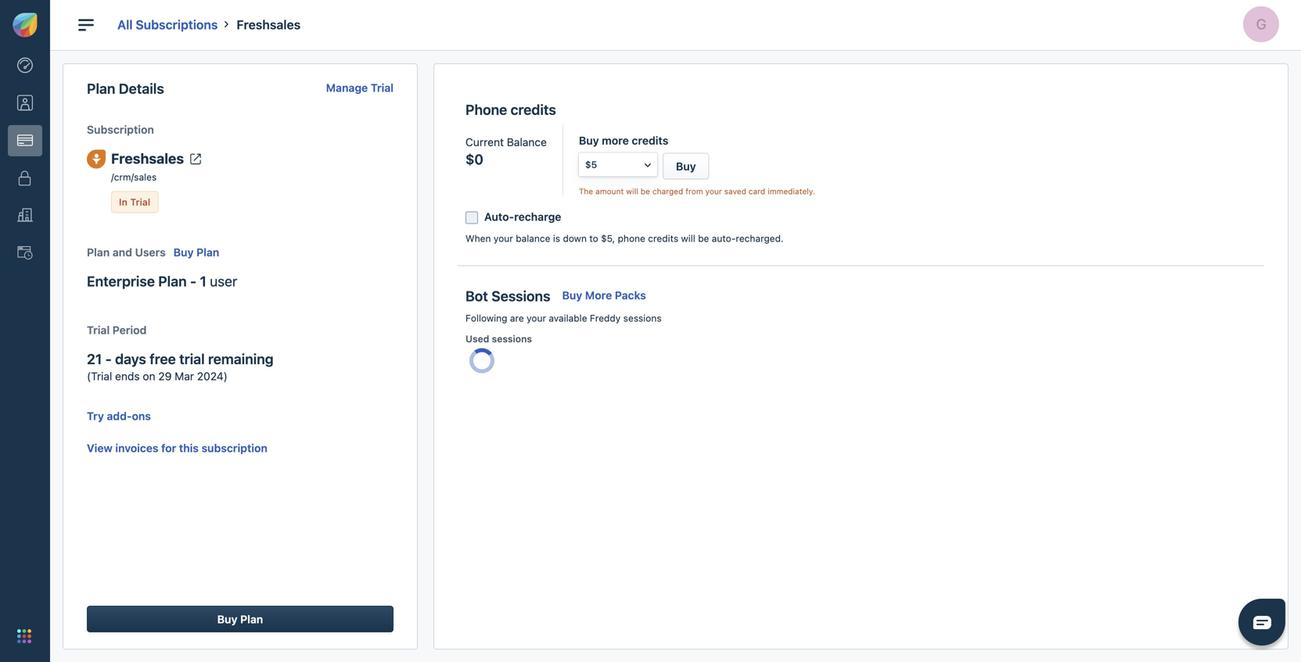 Task type: locate. For each thing, give the bounding box(es) containing it.
available
[[549, 313, 587, 324]]

0 vertical spatial credits
[[511, 101, 556, 118]]

remaining
[[208, 351, 274, 368]]

current balance $0
[[466, 136, 547, 168]]

more
[[585, 289, 612, 302]]

buy more packs
[[562, 289, 646, 302]]

- right '21'
[[105, 351, 112, 368]]

$0
[[466, 151, 484, 168]]

freshsales
[[237, 17, 301, 32], [111, 150, 184, 167]]

your right from
[[706, 187, 722, 196]]

)
[[224, 370, 228, 383]]

auto-
[[484, 210, 514, 223]]

from
[[686, 187, 703, 196]]

try add-ons
[[87, 410, 151, 423]]

21 - days free trial remaining ( trial ends on 29 mar 2024 )
[[87, 351, 274, 383]]

ends
[[115, 370, 140, 383]]

mar
[[175, 370, 194, 383]]

for
[[161, 442, 176, 455]]

is
[[553, 233, 560, 244]]

be left charged
[[641, 187, 650, 196]]

1 vertical spatial be
[[698, 233, 709, 244]]

None checkbox
[[466, 212, 478, 224]]

buy for plan
[[217, 614, 238, 627]]

0 horizontal spatial your
[[494, 233, 513, 244]]

1
[[200, 273, 207, 290]]

when your balance is down to $5, phone credits will be auto-recharged.
[[466, 233, 784, 244]]

credits right more
[[632, 134, 669, 147]]

your
[[706, 187, 722, 196], [494, 233, 513, 244], [527, 313, 546, 324]]

following are your available freddy sessions
[[466, 313, 662, 324]]

neo admin center image
[[17, 58, 33, 73]]

1 horizontal spatial -
[[190, 273, 197, 290]]

buy more credits
[[579, 134, 669, 147]]

on
[[143, 370, 155, 383]]

1 horizontal spatial your
[[527, 313, 546, 324]]

enterprise
[[87, 273, 155, 290]]

audit logs image
[[17, 246, 33, 261]]

0 horizontal spatial freshsales
[[111, 150, 184, 167]]

will
[[626, 187, 639, 196], [681, 233, 696, 244]]

1 vertical spatial -
[[105, 351, 112, 368]]

be left auto-
[[698, 233, 709, 244]]

- inside 21 - days free trial remaining ( trial ends on 29 mar 2024 )
[[105, 351, 112, 368]]

phone
[[618, 233, 646, 244]]

your down auto-
[[494, 233, 513, 244]]

used sessions
[[466, 334, 532, 345]]

0 horizontal spatial -
[[105, 351, 112, 368]]

plan
[[87, 80, 115, 97], [87, 246, 110, 259], [196, 246, 219, 259], [158, 273, 187, 290], [240, 614, 263, 627]]

buy button
[[663, 153, 710, 180]]

0 vertical spatial be
[[641, 187, 650, 196]]

1 vertical spatial sessions
[[492, 334, 532, 345]]

buy for more
[[579, 134, 599, 147]]

users
[[135, 246, 166, 259]]

-
[[190, 273, 197, 290], [105, 351, 112, 368]]

sessions
[[624, 313, 662, 324], [492, 334, 532, 345]]

my subscriptions image
[[17, 133, 33, 148]]

trial period
[[87, 324, 147, 337]]

freshsales image
[[87, 150, 106, 169]]

credits
[[511, 101, 556, 118], [632, 134, 669, 147], [648, 233, 679, 244]]

auto-
[[712, 233, 736, 244]]

immediately.
[[768, 187, 815, 196]]

buy
[[579, 134, 599, 147], [676, 160, 696, 173], [174, 246, 194, 259], [562, 289, 583, 302], [217, 614, 238, 627]]

0 horizontal spatial sessions
[[492, 334, 532, 345]]

trial
[[179, 351, 205, 368]]

balance
[[507, 136, 547, 149]]

more
[[602, 134, 629, 147]]

1 horizontal spatial will
[[681, 233, 696, 244]]

2024
[[197, 370, 224, 383]]

down
[[563, 233, 587, 244]]

1 vertical spatial will
[[681, 233, 696, 244]]

credits up balance
[[511, 101, 556, 118]]

0 vertical spatial freshsales
[[237, 17, 301, 32]]

- left 1
[[190, 273, 197, 290]]

card
[[749, 187, 766, 196]]

sessions down are
[[492, 334, 532, 345]]

1 horizontal spatial sessions
[[624, 313, 662, 324]]

organization image
[[17, 208, 33, 224]]

users image
[[17, 95, 33, 111]]

packs
[[615, 289, 646, 302]]

2 horizontal spatial your
[[706, 187, 722, 196]]

1 horizontal spatial be
[[698, 233, 709, 244]]

0 vertical spatial will
[[626, 187, 639, 196]]

all
[[117, 17, 133, 32]]

enterprise plan - 1 user
[[87, 273, 237, 290]]

subscription
[[87, 123, 154, 136]]

are
[[510, 313, 524, 324]]

0 vertical spatial your
[[706, 187, 722, 196]]

0 horizontal spatial will
[[626, 187, 639, 196]]

will left auto-
[[681, 233, 696, 244]]

buy for more
[[562, 289, 583, 302]]

ons
[[132, 410, 151, 423]]

2 vertical spatial your
[[527, 313, 546, 324]]

sessions down packs
[[624, 313, 662, 324]]

trial down '21'
[[91, 370, 112, 383]]

free
[[150, 351, 176, 368]]

will right amount
[[626, 187, 639, 196]]

when
[[466, 233, 491, 244]]

in trial
[[119, 197, 150, 208]]

your right are
[[527, 313, 546, 324]]

trial inside 21 - days free trial remaining ( trial ends on 29 mar 2024 )
[[91, 370, 112, 383]]

subscription
[[202, 442, 268, 455]]

all subscriptions
[[117, 17, 218, 32]]

used
[[466, 334, 489, 345]]

plan details
[[87, 80, 164, 97]]

credits right phone
[[648, 233, 679, 244]]

recharged.
[[736, 233, 784, 244]]

trial
[[371, 81, 394, 94], [130, 197, 150, 208], [87, 324, 110, 337], [91, 370, 112, 383]]



Task type: vqa. For each thing, say whether or not it's contained in the screenshot.
Details
yes



Task type: describe. For each thing, give the bounding box(es) containing it.
bot sessions
[[466, 288, 551, 305]]

0 vertical spatial sessions
[[624, 313, 662, 324]]

plan and users buy plan
[[87, 246, 219, 259]]

try
[[87, 410, 104, 423]]

page loading alert
[[470, 349, 495, 374]]

details
[[119, 80, 164, 97]]

plan inside button
[[240, 614, 263, 627]]

invoices
[[115, 442, 158, 455]]

manage
[[326, 81, 368, 94]]

1 vertical spatial freshsales
[[111, 150, 184, 167]]

2 vertical spatial credits
[[648, 233, 679, 244]]

following
[[466, 313, 508, 324]]

trial up '21'
[[87, 324, 110, 337]]

manage trial
[[326, 81, 394, 94]]

all subscriptions link
[[117, 17, 218, 32]]

view invoices for this subscription
[[87, 442, 268, 455]]

phone
[[466, 101, 507, 118]]

days
[[115, 351, 146, 368]]

buy plan
[[217, 614, 263, 627]]

profile picture image
[[1244, 6, 1280, 42]]

0 vertical spatial -
[[190, 273, 197, 290]]

view
[[87, 442, 113, 455]]

saved
[[725, 187, 747, 196]]

the amount will be charged from your saved card immediately.
[[579, 187, 815, 196]]

1 vertical spatial your
[[494, 233, 513, 244]]

recharge
[[514, 210, 562, 223]]

trial right manage
[[371, 81, 394, 94]]

freddy
[[590, 313, 621, 324]]

auto-recharge
[[484, 210, 562, 223]]

$5 button
[[579, 153, 657, 176]]

to
[[590, 233, 598, 244]]

buy plan button
[[87, 607, 394, 633]]

and
[[113, 246, 132, 259]]

freshworks icon image
[[13, 13, 38, 38]]

this
[[179, 442, 199, 455]]

security image
[[17, 170, 33, 186]]

amount
[[596, 187, 624, 196]]

subscriptions
[[136, 17, 218, 32]]

freshworks switcher image
[[17, 630, 31, 644]]

add-
[[107, 410, 132, 423]]

(
[[87, 370, 91, 383]]

trial right "in"
[[130, 197, 150, 208]]

phone credits
[[466, 101, 556, 118]]

0 horizontal spatial be
[[641, 187, 650, 196]]

current
[[466, 136, 504, 149]]

$5,
[[601, 233, 615, 244]]

the
[[579, 187, 593, 196]]

21
[[87, 351, 102, 368]]

charged
[[653, 187, 683, 196]]

in
[[119, 197, 128, 208]]

bot
[[466, 288, 488, 305]]

balance
[[516, 233, 551, 244]]

/crm/sales
[[111, 172, 157, 183]]

sessions
[[492, 288, 551, 305]]

user
[[210, 273, 237, 290]]

29
[[158, 370, 172, 383]]

1 horizontal spatial freshsales
[[237, 17, 301, 32]]

$5
[[585, 159, 597, 170]]

period
[[113, 324, 147, 337]]

1 vertical spatial credits
[[632, 134, 669, 147]]



